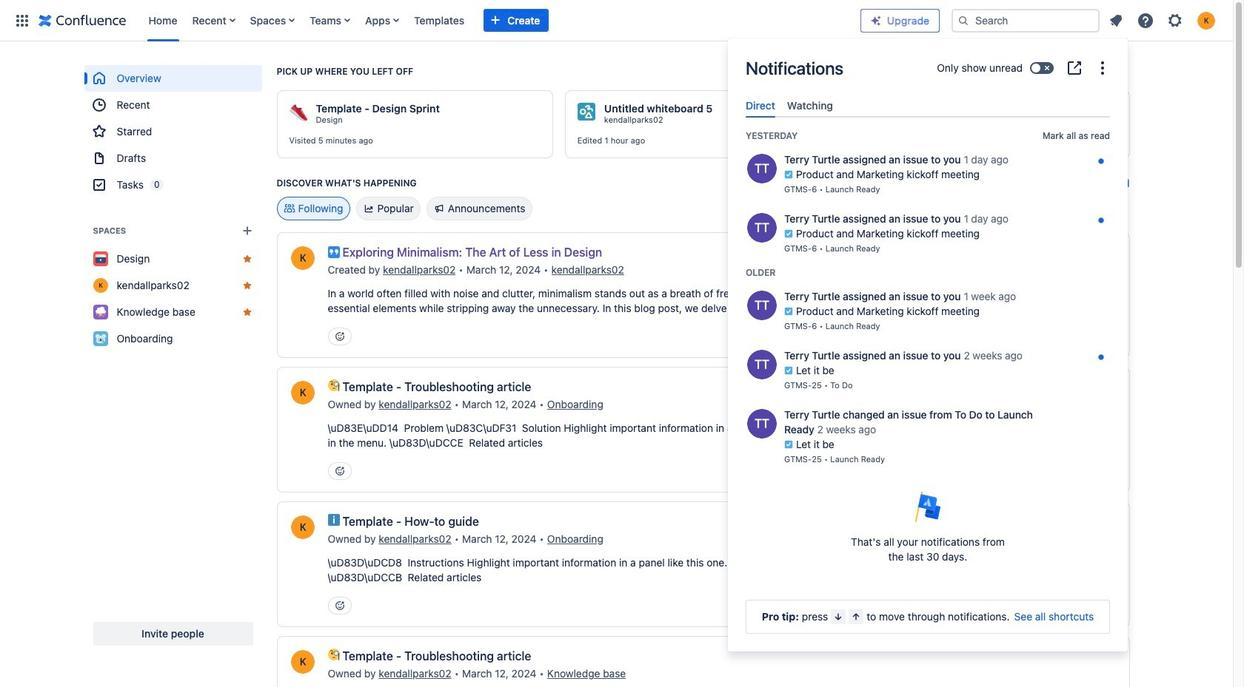 Task type: vqa. For each thing, say whether or not it's contained in the screenshot.
left list item
no



Task type: locate. For each thing, give the bounding box(es) containing it.
0 horizontal spatial list
[[141, 0, 860, 41]]

1 vertical spatial add reaction image
[[334, 601, 345, 612]]

3 unstar this space image from the top
[[241, 307, 253, 318]]

create a space image
[[238, 222, 256, 240]]

tab list
[[740, 93, 1116, 118]]

:face_with_monocle: image
[[328, 380, 340, 392], [328, 380, 340, 392], [328, 649, 340, 661]]

0 vertical spatial more information about this user image
[[746, 212, 778, 245]]

dialog
[[728, 39, 1128, 652]]

help icon image
[[1137, 11, 1154, 29]]

1 horizontal spatial list
[[1103, 7, 1224, 34]]

:athletic_shoe: image
[[289, 104, 307, 121], [289, 104, 307, 121]]

more information about kendallparks02 image
[[289, 245, 316, 272], [289, 515, 316, 541], [289, 649, 316, 676]]

add reaction image
[[334, 466, 345, 478]]

banner
[[0, 0, 1233, 41]]

3 more information about this user image from the top
[[746, 408, 778, 441]]

2 vertical spatial more information about kendallparks02 image
[[289, 649, 316, 676]]

more information about this user image for second more information about this user image
[[746, 290, 778, 322]]

:information_source: image
[[328, 515, 340, 526]]

2 more information about this user image from the top
[[746, 290, 778, 322]]

1 unstar this space image from the top
[[241, 253, 253, 265]]

1 more information about this user image from the top
[[746, 153, 778, 185]]

add reaction image
[[334, 331, 345, 343], [334, 601, 345, 612]]

0 vertical spatial add reaction image
[[334, 331, 345, 343]]

None search field
[[952, 9, 1100, 32]]

1 more information about kendallparks02 image from the top
[[289, 245, 316, 272]]

settings icon image
[[1166, 11, 1184, 29]]

more information about kendallparks02 image for 1st add reaction icon
[[289, 245, 316, 272]]

1 vertical spatial more information about kendallparks02 image
[[289, 515, 316, 541]]

2 vertical spatial unstar this space image
[[241, 307, 253, 318]]

list for premium icon
[[1103, 7, 1224, 34]]

2 add reaction image from the top
[[334, 601, 345, 612]]

confluence image
[[39, 11, 126, 29], [39, 11, 126, 29]]

your notifications sorted by most recent feed
[[740, 130, 1116, 478]]

0 vertical spatial more information about kendallparks02 image
[[289, 245, 316, 272]]

list
[[141, 0, 860, 41], [1103, 7, 1224, 34]]

0 vertical spatial unstar this space image
[[241, 253, 253, 265]]

list for appswitcher icon
[[141, 0, 860, 41]]

premium image
[[870, 14, 882, 26]]

more information about this user image
[[746, 212, 778, 245], [746, 349, 778, 382], [746, 408, 778, 441]]

group
[[84, 65, 262, 198]]

2 more information about kendallparks02 image from the top
[[289, 515, 316, 541]]

1 vertical spatial unstar this space image
[[241, 280, 253, 292]]

1 vertical spatial more information about this user image
[[746, 290, 778, 322]]

unstar this space image
[[241, 253, 253, 265], [241, 280, 253, 292], [241, 307, 253, 318]]

1 vertical spatial more information about this user image
[[746, 349, 778, 382]]

notification icon image
[[1107, 11, 1125, 29]]

arrow down image
[[833, 612, 844, 623]]

2 vertical spatial more information about this user image
[[746, 408, 778, 441]]

1 add reaction image from the top
[[334, 331, 345, 343]]

0 vertical spatial more information about this user image
[[746, 153, 778, 185]]

more information about this user image
[[746, 153, 778, 185], [746, 290, 778, 322]]



Task type: describe. For each thing, give the bounding box(es) containing it.
more information about this user image for 1st more information about this user image from the top
[[746, 153, 778, 185]]

Search field
[[952, 9, 1100, 32]]

:face_with_monocle: image
[[328, 649, 340, 661]]

1 more information about this user image from the top
[[746, 212, 778, 245]]

:face_with_monocle: image for more information about kendallparks02 icon
[[328, 380, 340, 392]]

appswitcher icon image
[[13, 11, 31, 29]]

more information about kendallparks02 image for 1st add reaction icon from the bottom
[[289, 515, 316, 541]]

:face_with_monocle: image for first more information about kendallparks02 image from the bottom
[[328, 649, 340, 661]]

2 unstar this space image from the top
[[241, 280, 253, 292]]

more image
[[1094, 59, 1111, 77]]

3 more information about kendallparks02 image from the top
[[289, 649, 316, 676]]

search image
[[957, 14, 969, 26]]

:information_source: image
[[328, 515, 340, 526]]

more information about kendallparks02 image
[[289, 380, 316, 407]]

global element
[[9, 0, 860, 41]]

arrow up image
[[850, 612, 862, 623]]

open notifications in a new tab image
[[1066, 59, 1083, 77]]

your profile and preferences image
[[1197, 11, 1215, 29]]

2 more information about this user image from the top
[[746, 349, 778, 382]]



